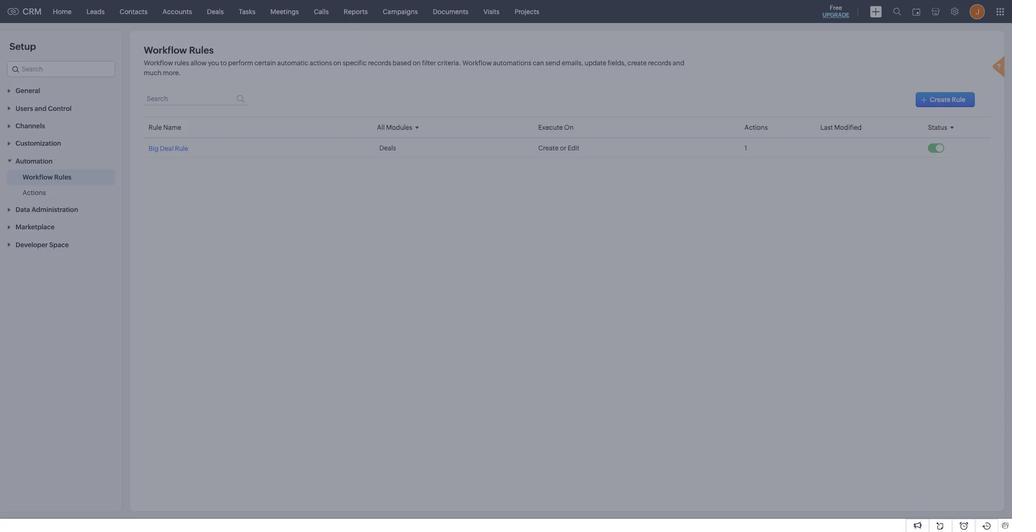 Task type: locate. For each thing, give the bounding box(es) containing it.
do
[[432, 29, 440, 36]]

projects
[[515, 8, 540, 15]]

0 horizontal spatial to
[[221, 59, 227, 67]]

crm
[[23, 7, 42, 16]]

1 vertical spatial actions
[[23, 189, 46, 196]]

rule name
[[149, 123, 181, 131]]

1 horizontal spatial records
[[648, 59, 672, 67]]

certain
[[255, 59, 276, 67]]

documents
[[433, 8, 469, 15]]

much
[[144, 69, 162, 77]]

contacts link
[[112, 0, 155, 23]]

create
[[930, 96, 951, 103], [538, 144, 559, 152]]

0 horizontal spatial actions
[[23, 189, 46, 196]]

operation.
[[583, 29, 615, 36]]

records left and
[[648, 59, 672, 67]]

based
[[393, 59, 412, 67]]

1 horizontal spatial rule
[[175, 145, 188, 152]]

workflow rules
[[144, 45, 214, 55], [23, 173, 71, 181]]

calendar image
[[913, 8, 921, 15]]

perform
[[545, 29, 570, 36], [228, 59, 253, 67]]

workflow up the actions link at the top
[[23, 173, 53, 181]]

to down performed.
[[537, 29, 543, 36]]

workflow rules up the actions link at the top
[[23, 173, 71, 181]]

modified
[[835, 123, 862, 131]]

0 horizontal spatial perform
[[228, 59, 253, 67]]

filter
[[422, 59, 436, 67]]

tasks link
[[231, 0, 263, 23]]

execute on
[[538, 123, 574, 131]]

0 vertical spatial perform
[[545, 29, 570, 36]]

deals
[[207, 8, 224, 15], [380, 144, 396, 152]]

big deal rule link
[[149, 144, 188, 152]]

records left based on the left top
[[368, 59, 391, 67]]

your
[[445, 36, 459, 44]]

records
[[368, 59, 391, 67], [648, 59, 672, 67]]

to right you
[[221, 59, 227, 67]]

create for create or edit
[[538, 144, 559, 152]]

actions inside automation region
[[23, 189, 46, 196]]

to inside workflow rules allow you to perform certain automatic actions on specific records based on filter criteria. workflow automations can send emails, update fields, create records and much more.
[[221, 59, 227, 67]]

create inside button
[[930, 96, 951, 103]]

1 vertical spatial workflow rules
[[23, 173, 71, 181]]

you
[[419, 29, 430, 36]]

0 horizontal spatial on
[[333, 59, 341, 67]]

0 vertical spatial deals
[[207, 8, 224, 15]]

create for create rule
[[930, 96, 951, 103]]

1 horizontal spatial to
[[537, 29, 543, 36]]

1 horizontal spatial workflow rules
[[144, 45, 214, 55]]

0 vertical spatial rule
[[952, 96, 966, 103]]

sufficient
[[469, 29, 497, 36]]

big
[[149, 145, 159, 152]]

you do not have sufficient permissions to perform this operation. contact your administrator.
[[419, 29, 615, 44]]

0 vertical spatial rules
[[189, 45, 214, 55]]

cannot
[[470, 10, 501, 21]]

rules down 'automation' dropdown button
[[54, 173, 71, 181]]

1 vertical spatial rule
[[149, 123, 162, 131]]

0 vertical spatial create
[[930, 96, 951, 103]]

workflow
[[144, 45, 187, 55], [144, 59, 173, 67], [463, 59, 492, 67], [23, 173, 53, 181]]

1 vertical spatial perform
[[228, 59, 253, 67]]

None button
[[613, 53, 641, 68]]

visits link
[[476, 0, 507, 23]]

perform left the certain
[[228, 59, 253, 67]]

rule
[[952, 96, 966, 103], [149, 123, 162, 131], [175, 145, 188, 152]]

on
[[564, 123, 574, 131]]

1 horizontal spatial rules
[[189, 45, 214, 55]]

1 vertical spatial deals
[[380, 144, 396, 152]]

2 vertical spatial rule
[[175, 145, 188, 152]]

crm link
[[8, 7, 42, 16]]

performed.
[[517, 10, 568, 21]]

1 horizontal spatial on
[[413, 59, 421, 67]]

perform inside you do not have sufficient permissions to perform this operation. contact your administrator.
[[545, 29, 570, 36]]

1 vertical spatial create
[[538, 144, 559, 152]]

create
[[628, 59, 647, 67]]

on
[[333, 59, 341, 67], [413, 59, 421, 67]]

fields,
[[608, 59, 626, 67]]

1 horizontal spatial perform
[[545, 29, 570, 36]]

leads
[[87, 8, 105, 15]]

campaigns
[[383, 8, 418, 15]]

1 horizontal spatial deals
[[380, 144, 396, 152]]

workflow rules up rules at the top
[[144, 45, 214, 55]]

on right actions
[[333, 59, 341, 67]]

execute
[[538, 123, 563, 131]]

2 horizontal spatial rule
[[952, 96, 966, 103]]

profile element
[[965, 0, 991, 23]]

automation
[[16, 157, 53, 165]]

0 horizontal spatial create
[[538, 144, 559, 152]]

0 horizontal spatial rule
[[149, 123, 162, 131]]

1 vertical spatial rules
[[54, 173, 71, 181]]

contacts
[[120, 8, 148, 15]]

update
[[585, 59, 607, 67]]

1 horizontal spatial create
[[930, 96, 951, 103]]

action
[[440, 10, 468, 21]]

or
[[560, 144, 567, 152]]

workflow rules allow you to perform certain automatic actions on specific records based on filter criteria. workflow automations can send emails, update fields, create records and much more.
[[144, 59, 685, 77]]

rules inside automation region
[[54, 173, 71, 181]]

to
[[537, 29, 543, 36], [221, 59, 227, 67]]

on left filter on the left top of the page
[[413, 59, 421, 67]]

this action cannot be performed.
[[419, 10, 568, 21]]

you
[[208, 59, 219, 67]]

actions
[[745, 123, 768, 131], [23, 189, 46, 196]]

projects link
[[507, 0, 547, 23]]

workflow inside automation region
[[23, 173, 53, 181]]

1 horizontal spatial actions
[[745, 123, 768, 131]]

meetings link
[[263, 0, 306, 23]]

0 vertical spatial to
[[537, 29, 543, 36]]

perform left this on the right top
[[545, 29, 570, 36]]

not
[[441, 29, 451, 36]]

edit
[[568, 144, 580, 152]]

0 horizontal spatial records
[[368, 59, 391, 67]]

allow
[[191, 59, 207, 67]]

workflow up much
[[144, 59, 173, 67]]

actions up 1
[[745, 123, 768, 131]]

0 horizontal spatial rules
[[54, 173, 71, 181]]

1 vertical spatial to
[[221, 59, 227, 67]]

actions down workflow rules link
[[23, 189, 46, 196]]

1 on from the left
[[333, 59, 341, 67]]

0 horizontal spatial workflow rules
[[23, 173, 71, 181]]

rules up allow
[[189, 45, 214, 55]]

perform inside workflow rules allow you to perform certain automatic actions on specific records based on filter criteria. workflow automations can send emails, update fields, create records and much more.
[[228, 59, 253, 67]]

last modified
[[821, 123, 862, 131]]

send
[[546, 59, 561, 67]]

name
[[163, 123, 181, 131]]

rules
[[189, 45, 214, 55], [54, 173, 71, 181]]

0 horizontal spatial deals
[[207, 8, 224, 15]]

criteria.
[[438, 59, 461, 67]]

can
[[533, 59, 544, 67]]

search element
[[888, 0, 907, 23]]



Task type: vqa. For each thing, say whether or not it's contained in the screenshot.
PROFILE Element
yes



Task type: describe. For each thing, give the bounding box(es) containing it.
have
[[453, 29, 467, 36]]

deal
[[160, 145, 174, 152]]

free
[[830, 4, 843, 11]]

search image
[[894, 8, 902, 16]]

deals inside deals link
[[207, 8, 224, 15]]

rule inside button
[[952, 96, 966, 103]]

workflow up rules at the top
[[144, 45, 187, 55]]

and
[[673, 59, 685, 67]]

more.
[[163, 69, 181, 77]]

upgrade
[[823, 12, 850, 18]]

0 vertical spatial workflow rules
[[144, 45, 214, 55]]

actions link
[[23, 188, 46, 197]]

accounts
[[163, 8, 192, 15]]

create or edit
[[538, 144, 580, 152]]

leads link
[[79, 0, 112, 23]]

profile image
[[970, 4, 985, 19]]

tasks
[[239, 8, 256, 15]]

campaigns link
[[375, 0, 426, 23]]

specific
[[343, 59, 367, 67]]

deals link
[[200, 0, 231, 23]]

to inside you do not have sufficient permissions to perform this operation. contact your administrator.
[[537, 29, 543, 36]]

reports link
[[336, 0, 375, 23]]

accounts link
[[155, 0, 200, 23]]

contact
[[419, 36, 444, 44]]

rules
[[175, 59, 189, 67]]

0 vertical spatial actions
[[745, 123, 768, 131]]

setup
[[9, 41, 36, 52]]

automation region
[[0, 170, 122, 201]]

automations
[[493, 59, 532, 67]]

workflow rules inside automation region
[[23, 173, 71, 181]]

create rule
[[930, 96, 966, 103]]

home
[[53, 8, 72, 15]]

automation button
[[0, 152, 122, 170]]

2 records from the left
[[648, 59, 672, 67]]

be
[[503, 10, 515, 21]]

calls
[[314, 8, 329, 15]]

2 on from the left
[[413, 59, 421, 67]]

Search text field
[[144, 92, 247, 105]]

last
[[821, 123, 833, 131]]

this
[[571, 29, 582, 36]]

actions
[[310, 59, 332, 67]]

create menu element
[[865, 0, 888, 23]]

home link
[[45, 0, 79, 23]]

1
[[745, 144, 748, 152]]

emails,
[[562, 59, 583, 67]]

free upgrade
[[823, 4, 850, 18]]

calls link
[[306, 0, 336, 23]]

this
[[419, 10, 438, 21]]

visits
[[484, 8, 500, 15]]

reports
[[344, 8, 368, 15]]

meetings
[[271, 8, 299, 15]]

create rule button
[[916, 92, 975, 107]]

create menu image
[[870, 6, 882, 17]]

automatic
[[277, 59, 308, 67]]

permissions
[[499, 29, 536, 36]]

big deal rule
[[149, 145, 188, 152]]

documents link
[[426, 0, 476, 23]]

workflow down administrator.
[[463, 59, 492, 67]]

1 records from the left
[[368, 59, 391, 67]]

workflow rules link
[[23, 172, 71, 182]]

administrator.
[[460, 36, 503, 44]]



